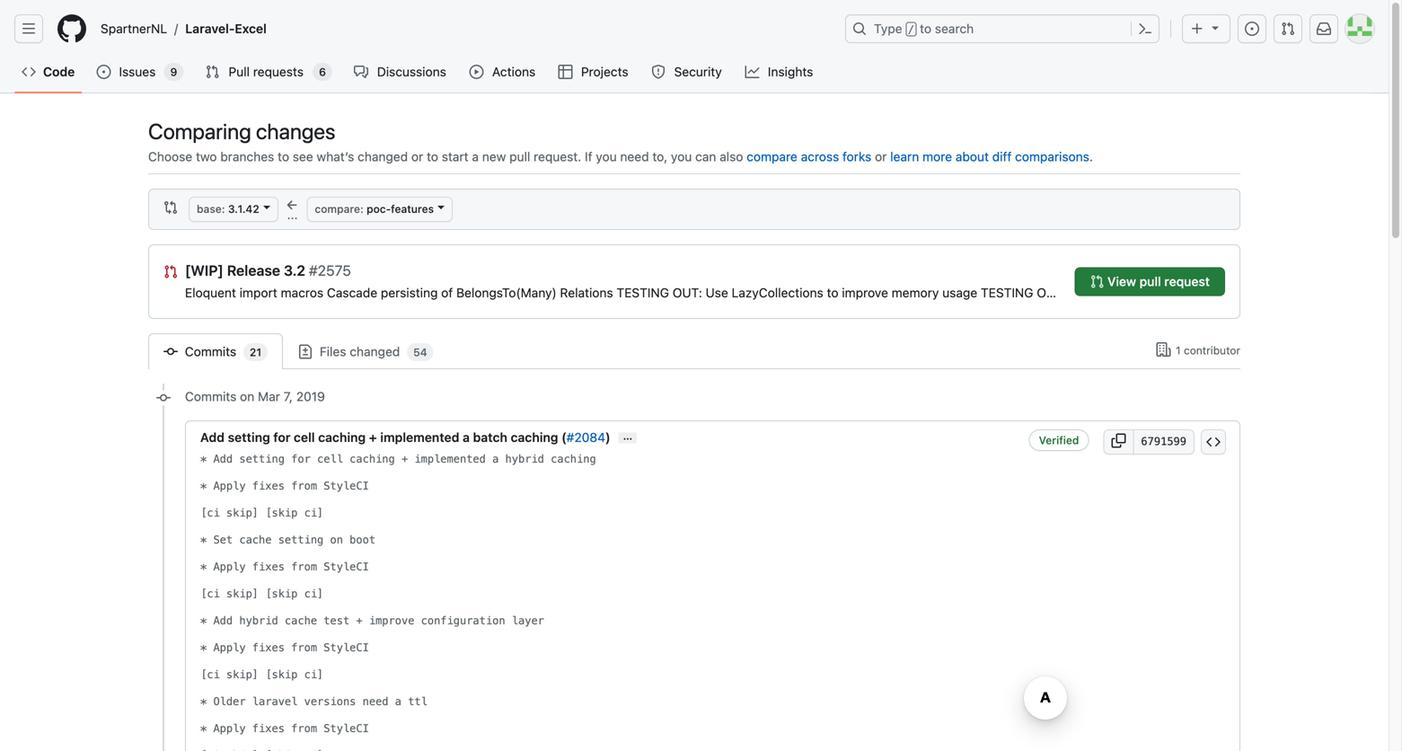 Task type: vqa. For each thing, say whether or not it's contained in the screenshot.
1st the from left
no



Task type: locate. For each thing, give the bounding box(es) containing it.
configuration
[[421, 615, 506, 627]]

[ci down older at the bottom of the page
[[200, 750, 220, 751]]

2 vertical spatial [skip
[[265, 669, 298, 681]]

styleci
[[324, 480, 369, 493], [324, 561, 369, 573], [324, 642, 369, 654], [324, 723, 369, 735]]

new
[[482, 149, 506, 164]]

implemented left batch
[[380, 430, 460, 445]]

changed right files
[[350, 344, 400, 359]]

1 skip] from the top
[[226, 507, 259, 519]]

cache
[[239, 534, 272, 546], [285, 615, 317, 627]]

for down the 2019
[[291, 453, 311, 466]]

0 horizontal spatial need
[[363, 696, 389, 708]]

1 horizontal spatial on
[[330, 534, 343, 546]]

what's
[[317, 149, 354, 164]]

code image
[[22, 65, 36, 79]]

implemented inside * add setting for cell caching + implemented a hybrid caching * apply fixes from styleci [ci skip] [skip ci] * set cache setting on boot * apply fixes from styleci [ci skip] [skip ci] * add hybrid cache test + improve configuration layer * apply fixes from styleci [ci skip] [skip ci] * older laravel versions need a ttl * apply fixes from styleci [ci skip
[[415, 453, 486, 466]]

queuing
[[1119, 285, 1165, 300]]

or
[[412, 149, 424, 164], [875, 149, 887, 164]]

styleci down test
[[324, 642, 369, 654]]

+ right test
[[356, 615, 363, 627]]

1 horizontal spatial need
[[621, 149, 649, 164]]

1 vertical spatial hybrid
[[239, 615, 278, 627]]

[ci
[[200, 507, 220, 519], [200, 588, 220, 600], [200, 669, 220, 681], [200, 750, 220, 751]]

excel
[[235, 21, 267, 36]]

2 or from the left
[[875, 149, 887, 164]]

1 * from the top
[[200, 453, 207, 466]]

need left to,
[[621, 149, 649, 164]]

/ inside type / to search
[[908, 23, 915, 36]]

changed right what's
[[358, 149, 408, 164]]

need inside * add setting for cell caching + implemented a hybrid caching * apply fixes from styleci [ci skip] [skip ci] * set cache setting on boot * apply fixes from styleci [ci skip] [skip ci] * add hybrid cache test + improve configuration layer * apply fixes from styleci [ci skip] [skip ci] * older laravel versions need a ttl * apply fixes from styleci [ci skip
[[363, 696, 389, 708]]

0 horizontal spatial cache
[[239, 534, 272, 546]]

on left boot
[[330, 534, 343, 546]]

styleci down boot
[[324, 561, 369, 573]]

2 horizontal spatial +
[[402, 453, 408, 466]]

learn
[[891, 149, 920, 164]]

learn more about diff comparisons link
[[891, 149, 1090, 164]]

if
[[585, 149, 593, 164]]

to
[[920, 21, 932, 36], [278, 149, 289, 164], [427, 149, 439, 164], [827, 285, 839, 300], [1218, 285, 1230, 300], [1362, 285, 1374, 300]]

+ down add setting for cell caching + implemented a batch caching ( #2084 ) at the left bottom of page
[[402, 453, 408, 466]]

import
[[240, 285, 278, 300]]

2 vertical spatial setting
[[278, 534, 324, 546]]

1 apply from the top
[[213, 480, 246, 493]]

1 vertical spatial [skip
[[265, 588, 298, 600]]

play image
[[470, 65, 484, 79]]

) link
[[606, 430, 611, 445]]

1 vertical spatial cell
[[317, 453, 343, 466]]

versions
[[304, 696, 356, 708]]

belongsto(many)
[[457, 285, 557, 300]]

+ down files changed on the top of the page
[[369, 430, 377, 445]]

2019
[[296, 389, 325, 404]]

for down '7,'
[[274, 430, 291, 445]]

/ inside spartnernl / laravel-excel
[[174, 21, 178, 36]]

1 horizontal spatial improve
[[842, 285, 889, 300]]

compare stats element
[[148, 333, 1148, 369]]

cell down add setting for cell caching + implemented a batch caching ( link
[[317, 453, 343, 466]]

hybrid down batch
[[506, 453, 545, 466]]

testing right usage
[[981, 285, 1034, 300]]

need
[[621, 149, 649, 164], [363, 696, 389, 708]]

0 horizontal spatial for
[[274, 430, 291, 445]]

usage
[[943, 285, 978, 300]]

0 vertical spatial commits
[[182, 344, 240, 359]]

styleci down versions
[[324, 723, 369, 735]]

0 vertical spatial cache
[[239, 534, 272, 546]]

need left ttl
[[363, 696, 389, 708]]

from
[[291, 480, 317, 493], [291, 561, 317, 573], [291, 642, 317, 654], [291, 723, 317, 735]]

1 vertical spatial cache
[[285, 615, 317, 627]]

to right lazycollections
[[827, 285, 839, 300]]

caching
[[318, 430, 366, 445], [511, 430, 559, 445], [350, 453, 395, 466], [551, 453, 596, 466]]

.
[[1090, 149, 1094, 164]]

skip] up set
[[226, 507, 259, 519]]

0 vertical spatial ci]
[[304, 507, 324, 519]]

2 [skip from the top
[[265, 588, 298, 600]]

implemented down batch
[[415, 453, 486, 466]]

see
[[293, 149, 313, 164]]

test
[[324, 615, 350, 627]]

[ci up set
[[200, 507, 220, 519]]

can
[[696, 149, 717, 164]]

1 vertical spatial need
[[363, 696, 389, 708]]

1 vertical spatial implemented
[[415, 453, 486, 466]]

improve right test
[[369, 615, 415, 627]]

improve left memory
[[842, 285, 889, 300]]

0 vertical spatial [skip
[[265, 507, 298, 519]]

or left learn at the right top of the page
[[875, 149, 887, 164]]

pull right new at the left top of the page
[[510, 149, 531, 164]]

0 vertical spatial need
[[621, 149, 649, 164]]

apply
[[213, 480, 246, 493], [213, 561, 246, 573], [213, 642, 246, 654], [213, 723, 246, 735]]

3 ci] from the top
[[304, 669, 324, 681]]

testing right "relations"
[[617, 285, 670, 300]]

6
[[319, 66, 326, 78]]

0 horizontal spatial out:
[[673, 285, 703, 300]]

two
[[196, 149, 217, 164]]

[ci up older at the bottom of the page
[[200, 669, 220, 681]]

or left start
[[412, 149, 424, 164]]

2 out: from the left
[[1037, 285, 1067, 300]]

appe
[[1377, 285, 1403, 300]]

2 styleci from the top
[[324, 561, 369, 573]]

eloquent import macros cascade persisting of belongsto(many) relations testing out: use lazycollections to improve memory usage testing out: change queuing process to no longer re-open file to appe link
[[185, 285, 1403, 300]]

1 horizontal spatial for
[[291, 453, 311, 466]]

2 testing from the left
[[981, 285, 1034, 300]]

0 vertical spatial +
[[369, 430, 377, 445]]

0 horizontal spatial testing
[[617, 285, 670, 300]]

0 horizontal spatial pull
[[510, 149, 531, 164]]

2 vertical spatial ci]
[[304, 669, 324, 681]]

on left mar at the left bottom of the page
[[240, 389, 255, 404]]

git compare image
[[164, 200, 178, 215]]

1 vertical spatial +
[[402, 453, 408, 466]]

2 vertical spatial +
[[356, 615, 363, 627]]

skip]
[[226, 507, 259, 519], [226, 588, 259, 600], [226, 669, 259, 681]]

file diff image
[[298, 345, 313, 359]]

1 vertical spatial changed
[[350, 344, 400, 359]]

1 testing from the left
[[617, 285, 670, 300]]

[skip
[[265, 507, 298, 519], [265, 588, 298, 600], [265, 669, 298, 681]]

list containing spartnernl / laravel-excel
[[93, 14, 835, 43]]

cell down the 2019
[[294, 430, 315, 445]]

out: left change
[[1037, 285, 1067, 300]]

you right if
[[596, 149, 617, 164]]

apply down set
[[213, 561, 246, 573]]

1 horizontal spatial cell
[[317, 453, 343, 466]]

0 horizontal spatial you
[[596, 149, 617, 164]]

0 horizontal spatial improve
[[369, 615, 415, 627]]

insights
[[768, 64, 814, 79]]

request.
[[534, 149, 582, 164]]

3 styleci from the top
[[324, 642, 369, 654]]

git pull request image
[[1282, 22, 1296, 36], [205, 65, 220, 79], [164, 265, 178, 279], [1090, 275, 1105, 289]]

4 fixes from the top
[[252, 723, 285, 735]]

out: left use
[[673, 285, 703, 300]]

shield image
[[652, 65, 666, 79]]

54
[[414, 346, 427, 359]]

issue opened image
[[1246, 22, 1260, 36]]

you right to,
[[671, 149, 692, 164]]

on inside * add setting for cell caching + implemented a hybrid caching * apply fixes from styleci [ci skip] [skip ci] * set cache setting on boot * apply fixes from styleci [ci skip] [skip ci] * add hybrid cache test + improve configuration layer * apply fixes from styleci [ci skip] [skip ci] * older laravel versions need a ttl * apply fixes from styleci [ci skip
[[330, 534, 343, 546]]

1 horizontal spatial or
[[875, 149, 887, 164]]

0 vertical spatial pull
[[510, 149, 531, 164]]

apply down older at the bottom of the page
[[213, 723, 246, 735]]

skip] up older at the bottom of the page
[[226, 669, 259, 681]]

1 vertical spatial on
[[330, 534, 343, 546]]

projects link
[[551, 58, 637, 85]]

1 vertical spatial pull
[[1140, 274, 1162, 289]]

1 vertical spatial skip]
[[226, 588, 259, 600]]

...
[[287, 207, 298, 222]]

cache right set
[[239, 534, 272, 546]]

styleci up boot
[[324, 480, 369, 493]]

comparisons
[[1016, 149, 1090, 164]]

cache left test
[[285, 615, 317, 627]]

1 vertical spatial ci]
[[304, 588, 324, 600]]

1 horizontal spatial +
[[369, 430, 377, 445]]

choose
[[148, 149, 193, 164]]

view pull request
[[1105, 274, 1211, 289]]

view
[[1108, 274, 1137, 289]]

[wip] release 3.2 #2575
[[185, 262, 351, 279]]

caching down (
[[551, 453, 596, 466]]

3.1.42
[[228, 203, 260, 215]]

table image
[[559, 65, 573, 79]]

0 horizontal spatial hybrid
[[239, 615, 278, 627]]

*
[[200, 453, 207, 466], [200, 480, 207, 493], [200, 534, 207, 546], [200, 561, 207, 573], [200, 615, 207, 627], [200, 642, 207, 654], [200, 696, 207, 708], [200, 723, 207, 735]]

1 horizontal spatial /
[[908, 23, 915, 36]]

1 horizontal spatial cache
[[285, 615, 317, 627]]

to left the no
[[1218, 285, 1230, 300]]

1 horizontal spatial you
[[671, 149, 692, 164]]

1
[[1176, 344, 1181, 357]]

pull inside comparing changes choose two branches to see what's changed or to start a new pull request.             if you need to, you can also compare across forks or learn more about diff comparisons .
[[510, 149, 531, 164]]

process
[[1169, 285, 1215, 300]]

2 vertical spatial skip]
[[226, 669, 259, 681]]

to left start
[[427, 149, 439, 164]]

hybrid left test
[[239, 615, 278, 627]]

/ left laravel-
[[174, 21, 178, 36]]

changed inside comparing changes choose two branches to see what's changed or to start a new pull request.             if you need to, you can also compare across forks or learn more about diff comparisons .
[[358, 149, 408, 164]]

caching down add setting for cell caching + implemented a batch caching ( link
[[350, 453, 395, 466]]

0 horizontal spatial /
[[174, 21, 178, 36]]

setting
[[228, 430, 270, 445], [239, 453, 285, 466], [278, 534, 324, 546]]

across
[[801, 149, 840, 164]]

commits right git commit icon
[[182, 344, 240, 359]]

/
[[174, 21, 178, 36], [908, 23, 915, 36]]

3 skip] from the top
[[226, 669, 259, 681]]

0 horizontal spatial cell
[[294, 430, 315, 445]]

commits right git commit image
[[185, 389, 237, 404]]

branches
[[220, 149, 274, 164]]

git pull request image left pull
[[205, 65, 220, 79]]

issues
[[119, 64, 156, 79]]

1 vertical spatial add
[[213, 453, 233, 466]]

cell
[[294, 430, 315, 445], [317, 453, 343, 466]]

0 vertical spatial cell
[[294, 430, 315, 445]]

(
[[562, 430, 567, 445]]

set
[[213, 534, 233, 546]]

list
[[93, 14, 835, 43]]

0 vertical spatial hybrid
[[506, 453, 545, 466]]

add setting for cell caching + implemented a batch caching ( link
[[200, 430, 567, 445]]

1 you from the left
[[596, 149, 617, 164]]

pull right view
[[1140, 274, 1162, 289]]

apply up set
[[213, 480, 246, 493]]

0 horizontal spatial on
[[240, 389, 255, 404]]

more
[[923, 149, 953, 164]]

0 vertical spatial skip]
[[226, 507, 259, 519]]

3.2
[[284, 262, 306, 279]]

ci]
[[304, 507, 324, 519], [304, 588, 324, 600], [304, 669, 324, 681]]

1 out: from the left
[[673, 285, 703, 300]]

0 horizontal spatial or
[[412, 149, 424, 164]]

eloquent
[[185, 285, 236, 300]]

1 vertical spatial improve
[[369, 615, 415, 627]]

compare across forks button
[[747, 147, 872, 166]]

apply up older at the bottom of the page
[[213, 642, 246, 654]]

command palette image
[[1139, 22, 1153, 36]]

for inside * add setting for cell caching + implemented a hybrid caching * apply fixes from styleci [ci skip] [skip ci] * set cache setting on boot * apply fixes from styleci [ci skip] [skip ci] * add hybrid cache test + improve configuration layer * apply fixes from styleci [ci skip] [skip ci] * older laravel versions need a ttl * apply fixes from styleci [ci skip
[[291, 453, 311, 466]]

[ci down set
[[200, 588, 220, 600]]

1 [ci from the top
[[200, 507, 220, 519]]

memory
[[892, 285, 940, 300]]

2 ci] from the top
[[304, 588, 324, 600]]

git pull request image left view
[[1090, 275, 1105, 289]]

0 horizontal spatial +
[[356, 615, 363, 627]]

commits for commits on mar 7, 2019
[[185, 389, 237, 404]]

you
[[596, 149, 617, 164], [671, 149, 692, 164]]

0 vertical spatial for
[[274, 430, 291, 445]]

/ right type
[[908, 23, 915, 36]]

comment discussion image
[[354, 65, 368, 79]]

compare: poc-features
[[315, 203, 434, 215]]

to left see
[[278, 149, 289, 164]]

longer
[[1251, 285, 1288, 300]]

layer
[[512, 615, 545, 627]]

a left new at the left top of the page
[[472, 149, 479, 164]]

for
[[274, 430, 291, 445], [291, 453, 311, 466]]

skip] down set
[[226, 588, 259, 600]]

lazycollections
[[732, 285, 824, 300]]

commits inside compare stats element
[[182, 344, 240, 359]]

git pull request image inside view pull request link
[[1090, 275, 1105, 289]]

0 vertical spatial changed
[[358, 149, 408, 164]]

1 vertical spatial for
[[291, 453, 311, 466]]

1 vertical spatial commits
[[185, 389, 237, 404]]

1 horizontal spatial out:
[[1037, 285, 1067, 300]]

1 horizontal spatial testing
[[981, 285, 1034, 300]]

0 vertical spatial add
[[200, 430, 225, 445]]



Task type: describe. For each thing, give the bounding box(es) containing it.
pull requests
[[229, 64, 304, 79]]

9
[[170, 66, 177, 78]]

#2084
[[567, 430, 606, 445]]

to,
[[653, 149, 668, 164]]

[wip] release 3.2 link
[[185, 262, 306, 279]]

code image
[[1207, 435, 1221, 449]]

* add setting for cell caching + implemented a hybrid caching * apply fixes from styleci [ci skip] [skip ci] * set cache setting on boot * apply fixes from styleci [ci skip] [skip ci] * add hybrid cache test + improve configuration layer * apply fixes from styleci [ci skip] [skip ci] * older laravel versions need a ttl * apply fixes from styleci [ci skip
[[200, 453, 596, 751]]

code
[[43, 64, 75, 79]]

caching down the 2019
[[318, 430, 366, 445]]

notifications image
[[1318, 22, 1332, 36]]

git commit image
[[156, 391, 171, 405]]

arrow left image
[[285, 198, 300, 213]]

1 horizontal spatial hybrid
[[506, 453, 545, 466]]

1 from from the top
[[291, 480, 317, 493]]

spartnernl / laravel-excel
[[101, 21, 267, 36]]

21
[[250, 346, 262, 359]]

git pull request image left notifications image
[[1282, 22, 1296, 36]]

6791599 link
[[1134, 430, 1195, 455]]

4 [ci from the top
[[200, 750, 220, 751]]

batch
[[473, 430, 508, 445]]

open
[[1309, 285, 1338, 300]]

insights link
[[738, 58, 822, 85]]

type
[[874, 21, 903, 36]]

2 apply from the top
[[213, 561, 246, 573]]

1 horizontal spatial pull
[[1140, 274, 1162, 289]]

0 vertical spatial implemented
[[380, 430, 460, 445]]

2 fixes from the top
[[252, 561, 285, 573]]

0 vertical spatial improve
[[842, 285, 889, 300]]

discussions link
[[347, 58, 455, 85]]

start
[[442, 149, 469, 164]]

1 or from the left
[[412, 149, 424, 164]]

pull
[[229, 64, 250, 79]]

features
[[391, 203, 434, 215]]

files
[[320, 344, 346, 359]]

poc-
[[367, 203, 391, 215]]

compare:
[[315, 203, 364, 215]]

a inside comparing changes choose two branches to see what's changed or to start a new pull request.             if you need to, you can also compare across forks or learn more about diff comparisons .
[[472, 149, 479, 164]]

re-
[[1291, 285, 1309, 300]]

add setting for cell caching + implemented a batch caching ( #2084 )
[[200, 430, 611, 445]]

discussions
[[377, 64, 447, 79]]

git commit image
[[164, 345, 178, 359]]

1 fixes from the top
[[252, 480, 285, 493]]

7,
[[284, 389, 293, 404]]

plus image
[[1191, 22, 1205, 36]]

verified
[[1039, 434, 1080, 447]]

#2084 link
[[567, 430, 606, 445]]

/ for type
[[908, 23, 915, 36]]

request
[[1165, 274, 1211, 289]]

caching left (
[[511, 430, 559, 445]]

also
[[720, 149, 744, 164]]

1 vertical spatial setting
[[239, 453, 285, 466]]

…
[[623, 429, 633, 442]]

graph image
[[745, 65, 760, 79]]

file
[[1341, 285, 1359, 300]]

1 [skip from the top
[[265, 507, 298, 519]]

0 vertical spatial on
[[240, 389, 255, 404]]

to right file
[[1362, 285, 1374, 300]]

ttl
[[408, 696, 428, 708]]

mar
[[258, 389, 280, 404]]

3 apply from the top
[[213, 642, 246, 654]]

search
[[935, 21, 974, 36]]

older
[[213, 696, 246, 708]]

a left ttl
[[395, 696, 402, 708]]

… button
[[619, 429, 637, 443]]

a down batch
[[493, 453, 499, 466]]

1       contributor
[[1173, 344, 1241, 357]]

spartnernl link
[[93, 14, 174, 43]]

2 vertical spatial add
[[213, 615, 233, 627]]

base: 3.1.42
[[197, 203, 260, 215]]

#2575
[[309, 262, 351, 279]]

code link
[[14, 58, 82, 85]]

7 * from the top
[[200, 696, 207, 708]]

triangle down image
[[1209, 20, 1223, 35]]

cascade
[[327, 285, 378, 300]]

changed inside compare stats element
[[350, 344, 400, 359]]

change
[[1070, 285, 1115, 300]]

copy the full sha image
[[1112, 434, 1126, 448]]

organization image
[[1157, 342, 1172, 357]]

security
[[675, 64, 722, 79]]

commits on mar 7, 2019
[[185, 389, 325, 404]]

boot
[[350, 534, 376, 546]]

8 * from the top
[[200, 723, 207, 735]]

cell inside * add setting for cell caching + implemented a hybrid caching * apply fixes from styleci [ci skip] [skip ci] * set cache setting on boot * apply fixes from styleci [ci skip] [skip ci] * add hybrid cache test + improve configuration layer * apply fixes from styleci [ci skip] [skip ci] * older laravel versions need a ttl * apply fixes from styleci [ci skip
[[317, 453, 343, 466]]

laravel-
[[185, 21, 235, 36]]

verified button
[[1030, 430, 1090, 451]]

3 from from the top
[[291, 642, 317, 654]]

laravel
[[252, 696, 298, 708]]

4 * from the top
[[200, 561, 207, 573]]

5 * from the top
[[200, 615, 207, 627]]

persisting
[[381, 285, 438, 300]]

diff
[[993, 149, 1012, 164]]

a left batch
[[463, 430, 470, 445]]

issue opened image
[[96, 65, 111, 79]]

0 vertical spatial setting
[[228, 430, 270, 445]]

git pull request image left [wip]
[[164, 265, 178, 279]]

)
[[606, 430, 611, 445]]

use
[[706, 285, 729, 300]]

laravel-excel link
[[178, 14, 274, 43]]

security link
[[644, 58, 731, 85]]

changes
[[256, 119, 336, 144]]

files changed
[[316, 344, 404, 359]]

requests
[[253, 64, 304, 79]]

homepage image
[[58, 14, 86, 43]]

actions link
[[463, 58, 544, 85]]

of
[[441, 285, 453, 300]]

4 from from the top
[[291, 723, 317, 735]]

type / to search
[[874, 21, 974, 36]]

2 [ci from the top
[[200, 588, 220, 600]]

3 fixes from the top
[[252, 642, 285, 654]]

1 ci] from the top
[[304, 507, 324, 519]]

6791599
[[1142, 435, 1187, 448]]

to left search
[[920, 21, 932, 36]]

3 [ci from the top
[[200, 669, 220, 681]]

contributor
[[1185, 344, 1241, 357]]

6 * from the top
[[200, 642, 207, 654]]

need inside comparing changes choose two branches to see what's changed or to start a new pull request.             if you need to, you can also compare across forks or learn more about diff comparisons .
[[621, 149, 649, 164]]

base:
[[197, 203, 225, 215]]

macros
[[281, 285, 324, 300]]

no
[[1233, 285, 1248, 300]]

view pull request link
[[1075, 267, 1226, 296]]

improve inside * add setting for cell caching + implemented a hybrid caching * apply fixes from styleci [ci skip] [skip ci] * set cache setting on boot * apply fixes from styleci [ci skip] [skip ci] * add hybrid cache test + improve configuration layer * apply fixes from styleci [ci skip] [skip ci] * older laravel versions need a ttl * apply fixes from styleci [ci skip
[[369, 615, 415, 627]]

forks
[[843, 149, 872, 164]]

commits for commits
[[182, 344, 240, 359]]

4 styleci from the top
[[324, 723, 369, 735]]

comparing changes choose two branches to see what's changed or to start a new pull request.             if you need to, you can also compare across forks or learn more about diff comparisons .
[[148, 119, 1094, 164]]

comparing
[[148, 119, 251, 144]]

2 skip] from the top
[[226, 588, 259, 600]]

3 [skip from the top
[[265, 669, 298, 681]]

release
[[227, 262, 280, 279]]

/ for spartnernl
[[174, 21, 178, 36]]

1 styleci from the top
[[324, 480, 369, 493]]

3 * from the top
[[200, 534, 207, 546]]

4 apply from the top
[[213, 723, 246, 735]]

projects
[[581, 64, 629, 79]]

2 you from the left
[[671, 149, 692, 164]]

2 from from the top
[[291, 561, 317, 573]]

relations
[[560, 285, 614, 300]]

2 * from the top
[[200, 480, 207, 493]]



